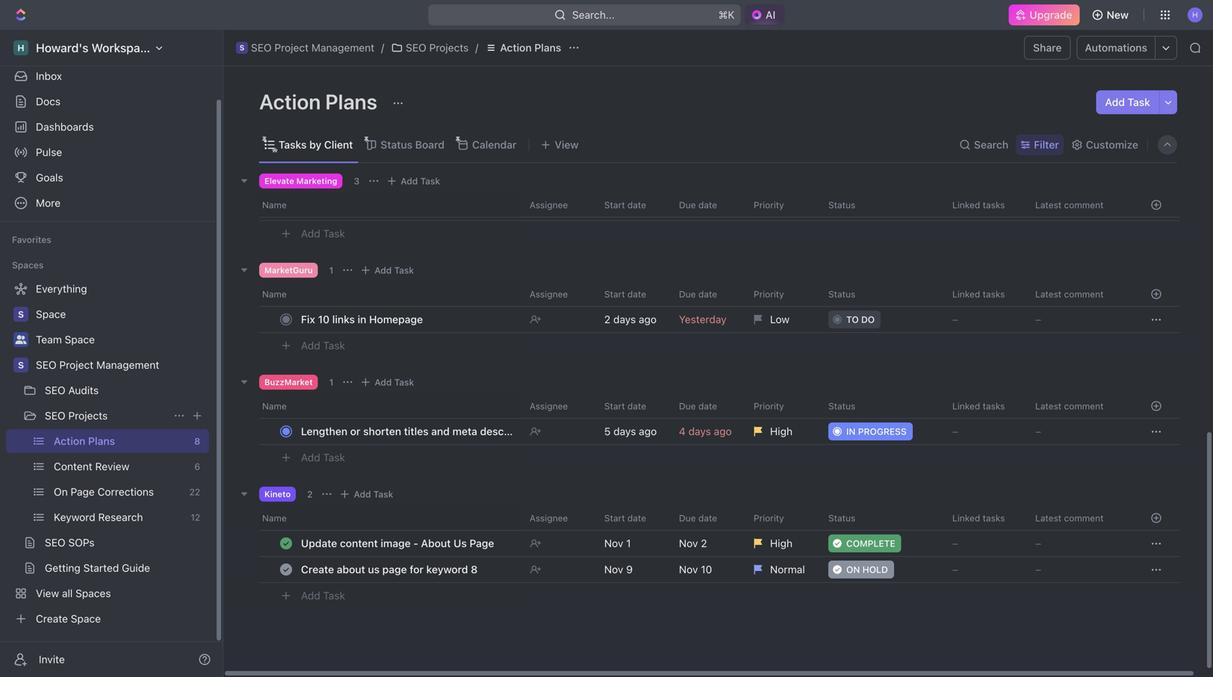 Task type: describe. For each thing, give the bounding box(es) containing it.
add task button up homepage at the left top of page
[[357, 261, 420, 279]]

add task up customize
[[1105, 96, 1150, 108]]

guide
[[122, 562, 150, 574]]

s for space
[[18, 309, 24, 320]]

start date button for elevate marketing
[[595, 193, 670, 217]]

view button
[[535, 127, 584, 162]]

1 vertical spatial action plans
[[259, 89, 382, 114]]

share button
[[1024, 36, 1071, 60]]

client
[[324, 139, 353, 151]]

automations button
[[1077, 37, 1155, 59]]

due date for kineto
[[679, 513, 717, 524]]

1 horizontal spatial spaces
[[75, 587, 111, 600]]

goals link
[[6, 166, 209, 190]]

1 horizontal spatial management
[[311, 41, 374, 54]]

filter button
[[1016, 134, 1064, 155]]

links
[[332, 313, 355, 326]]

filter
[[1034, 139, 1059, 151]]

customize
[[1086, 139, 1138, 151]]

tasks for marketguru
[[983, 289, 1005, 300]]

start date for elevate marketing
[[604, 200, 646, 210]]

sops
[[68, 537, 95, 549]]

upgrade
[[1030, 9, 1072, 21]]

content review link
[[54, 455, 188, 479]]

about
[[337, 564, 365, 576]]

service
[[340, 175, 376, 187]]

all
[[62, 587, 73, 600]]

0 vertical spatial project
[[274, 41, 309, 54]]

1 vertical spatial page
[[470, 537, 494, 550]]

keyword
[[426, 564, 468, 576]]

content review
[[54, 460, 129, 473]]

s for seo project management
[[18, 360, 24, 370]]

more button
[[6, 191, 209, 215]]

space inside space link
[[36, 308, 66, 320]]

and
[[431, 425, 450, 438]]

on hold button
[[819, 556, 943, 583]]

update service page
[[301, 175, 403, 187]]

keyword research link
[[54, 506, 185, 530]]

priority button for buzzmarket
[[745, 394, 819, 418]]

status for buzzmarket
[[828, 401, 855, 412]]

1 vertical spatial 8
[[471, 564, 478, 576]]

comment for kineto
[[1064, 513, 1104, 524]]

seo audits
[[45, 384, 99, 397]]

homepage
[[369, 313, 423, 326]]

status inside status board link
[[381, 139, 412, 151]]

update for update service page
[[301, 175, 337, 187]]

assignee for elevate marketing
[[530, 200, 568, 210]]

latest comment button for kineto
[[1026, 506, 1132, 530]]

seo project management
[[36, 359, 159, 371]]

0 vertical spatial seo projects link
[[387, 39, 472, 57]]

name for 3
[[262, 200, 287, 210]]

tasks by client
[[279, 139, 353, 151]]

status button for kineto
[[819, 506, 943, 530]]

complete
[[846, 539, 895, 549]]

assignee button for elevate marketing
[[521, 193, 595, 217]]

fix 10 links in homepage link
[[297, 309, 518, 331]]

⌘k
[[719, 9, 735, 21]]

meta
[[452, 425, 477, 438]]

content
[[54, 460, 92, 473]]

by
[[309, 139, 321, 151]]

hold
[[862, 565, 888, 575]]

create about us page for keyword 8 link
[[297, 559, 518, 581]]

task down update service page
[[323, 228, 345, 240]]

s inside s seo project management /
[[239, 43, 245, 52]]

howard's
[[36, 41, 88, 55]]

due for marketguru
[[679, 289, 696, 300]]

to do button
[[819, 306, 943, 333]]

space, , element
[[13, 307, 28, 322]]

calendar
[[472, 139, 517, 151]]

content
[[340, 537, 378, 550]]

seo audits link
[[45, 379, 206, 403]]

latest comment for elevate marketing
[[1035, 200, 1104, 210]]

to
[[846, 314, 859, 325]]

0 horizontal spatial in
[[358, 313, 366, 326]]

update for update content image - about us page
[[301, 537, 337, 550]]

name button for 1
[[259, 282, 521, 306]]

started
[[83, 562, 119, 574]]

3
[[354, 176, 360, 186]]

shorten
[[363, 425, 401, 438]]

ai button
[[745, 4, 784, 25]]

priority for marketguru
[[754, 289, 784, 300]]

22
[[189, 487, 200, 497]]

add task button up marketguru at the top of the page
[[294, 225, 351, 243]]

task down lengthen
[[323, 452, 345, 464]]

inbox link
[[6, 64, 209, 88]]

comment for buzzmarket
[[1064, 401, 1104, 412]]

lengthen
[[301, 425, 347, 438]]

dashboards
[[36, 121, 94, 133]]

page inside tree
[[71, 486, 95, 498]]

add task button up customize
[[1096, 90, 1159, 114]]

on
[[54, 486, 68, 498]]

assignee for kineto
[[530, 513, 568, 524]]

latest comment for buzzmarket
[[1035, 401, 1104, 412]]

assignee button for marketguru
[[521, 282, 595, 306]]

add task up content
[[354, 489, 393, 500]]

status board link
[[378, 134, 444, 155]]

h inside h dropdown button
[[1192, 10, 1198, 19]]

page inside create about us page for keyword 8 link
[[382, 564, 407, 576]]

linked tasks button for marketguru
[[943, 282, 1026, 306]]

seo project management, , element inside tree
[[13, 358, 28, 373]]

high button for update content image - about us page
[[745, 530, 819, 557]]

6
[[194, 462, 200, 472]]

h button
[[1183, 3, 1207, 27]]

create for create space
[[36, 613, 68, 625]]

0 vertical spatial seo project management, , element
[[236, 42, 248, 54]]

update content image - about us page link
[[297, 533, 518, 555]]

latest comment button for elevate marketing
[[1026, 193, 1132, 217]]

management inside sidebar navigation
[[96, 359, 159, 371]]

status button for elevate marketing
[[819, 193, 943, 217]]

linked tasks button for kineto
[[943, 506, 1026, 530]]

docs link
[[6, 90, 209, 114]]

due date button for elevate marketing
[[670, 193, 745, 217]]

priority for buzzmarket
[[754, 401, 784, 412]]

start for kineto
[[604, 513, 625, 524]]

needed.
[[558, 425, 598, 438]]

board
[[415, 139, 444, 151]]

h inside howard's workspace, , element
[[17, 43, 24, 53]]

0 horizontal spatial action plans link
[[54, 429, 188, 453]]

task up image
[[373, 489, 393, 500]]

create about us page for keyword 8
[[301, 564, 478, 576]]

status for marketguru
[[828, 289, 855, 300]]

high for update content image - about us page
[[770, 537, 793, 550]]

audits
[[68, 384, 99, 397]]

progress
[[858, 427, 907, 437]]

complete button
[[819, 530, 943, 557]]

on page corrections link
[[54, 480, 183, 504]]

linked tasks for kineto
[[952, 513, 1005, 524]]

assignee for marketguru
[[530, 289, 568, 300]]

high button for lengthen or shorten titles and meta descriptions as needed.
[[745, 418, 819, 445]]

update service page link
[[297, 171, 518, 192]]

automations
[[1085, 41, 1147, 54]]

team space
[[36, 334, 95, 346]]

status button for buzzmarket
[[819, 394, 943, 418]]

add task down about
[[301, 590, 345, 602]]

latest for marketguru
[[1035, 289, 1062, 300]]

buzzmarket
[[264, 378, 313, 387]]

10
[[318, 313, 330, 326]]

assignee button for buzzmarket
[[521, 394, 595, 418]]

normal
[[770, 564, 805, 576]]

tasks for buzzmarket
[[983, 401, 1005, 412]]

elevate marketing
[[264, 176, 337, 186]]

2 horizontal spatial plans
[[534, 41, 561, 54]]

howard's workspace, , element
[[13, 40, 28, 55]]

space for team
[[65, 334, 95, 346]]

comment for elevate marketing
[[1064, 200, 1104, 210]]

workspace
[[92, 41, 153, 55]]

lengthen or shorten titles and meta descriptions as needed.
[[301, 425, 598, 438]]

3 name button from the top
[[259, 394, 521, 418]]

tasks for kineto
[[983, 513, 1005, 524]]

keyword
[[54, 511, 95, 524]]

everything
[[36, 283, 87, 295]]

3 name from the top
[[262, 401, 287, 412]]

new
[[1107, 9, 1129, 21]]

add task button up content
[[336, 486, 399, 503]]

add task down lengthen
[[301, 452, 345, 464]]

latest comment button for marketguru
[[1026, 282, 1132, 306]]

team space link
[[36, 328, 206, 352]]

2 / from the left
[[475, 41, 478, 54]]

status board
[[381, 139, 444, 151]]

add task button down lengthen
[[294, 449, 351, 467]]



Task type: locate. For each thing, give the bounding box(es) containing it.
research
[[98, 511, 143, 524]]

1 priority from the top
[[754, 200, 784, 210]]

3 linked tasks from the top
[[952, 401, 1005, 412]]

space inside create space link
[[71, 613, 101, 625]]

due date for marketguru
[[679, 289, 717, 300]]

1 vertical spatial action
[[259, 89, 321, 114]]

status
[[381, 139, 412, 151], [828, 200, 855, 210], [828, 289, 855, 300], [828, 401, 855, 412], [828, 513, 855, 524]]

1 horizontal spatial seo projects
[[406, 41, 469, 54]]

2 high from the top
[[770, 537, 793, 550]]

0 horizontal spatial projects
[[68, 410, 108, 422]]

1 right marketguru at the top of the page
[[329, 265, 333, 276]]

high
[[770, 425, 793, 438], [770, 537, 793, 550]]

date
[[627, 200, 646, 210], [698, 200, 717, 210], [627, 289, 646, 300], [698, 289, 717, 300], [627, 401, 646, 412], [698, 401, 717, 412], [627, 513, 646, 524], [698, 513, 717, 524]]

0 horizontal spatial view
[[36, 587, 59, 600]]

1 / from the left
[[381, 41, 384, 54]]

projects
[[429, 41, 469, 54], [68, 410, 108, 422]]

2 linked tasks from the top
[[952, 289, 1005, 300]]

0 vertical spatial page
[[71, 486, 95, 498]]

0 horizontal spatial seo project management, , element
[[13, 358, 28, 373]]

0 vertical spatial 8
[[194, 436, 200, 447]]

view left all
[[36, 587, 59, 600]]

space right team
[[65, 334, 95, 346]]

1 vertical spatial space
[[65, 334, 95, 346]]

2 due date from the top
[[679, 289, 717, 300]]

1 vertical spatial create
[[36, 613, 68, 625]]

8 up 6
[[194, 436, 200, 447]]

latest comment button
[[1026, 193, 1132, 217], [1026, 282, 1132, 306], [1026, 394, 1132, 418], [1026, 506, 1132, 530]]

2 latest comment from the top
[[1035, 289, 1104, 300]]

update left content
[[301, 537, 337, 550]]

name button for 2
[[259, 506, 521, 530]]

4 start date from the top
[[604, 513, 646, 524]]

priority for elevate marketing
[[754, 200, 784, 210]]

due
[[679, 200, 696, 210], [679, 289, 696, 300], [679, 401, 696, 412], [679, 513, 696, 524]]

1 start date button from the top
[[595, 193, 670, 217]]

on page corrections
[[54, 486, 154, 498]]

4 start from the top
[[604, 513, 625, 524]]

assignee button for kineto
[[521, 506, 595, 530]]

1 linked tasks from the top
[[952, 200, 1005, 210]]

4 status button from the top
[[819, 506, 943, 530]]

s
[[239, 43, 245, 52], [18, 309, 24, 320], [18, 360, 24, 370]]

tree containing everything
[[6, 277, 209, 631]]

2 comment from the top
[[1064, 289, 1104, 300]]

project inside seo project management link
[[59, 359, 93, 371]]

2 vertical spatial action
[[54, 435, 85, 447]]

0 horizontal spatial /
[[381, 41, 384, 54]]

1 horizontal spatial 8
[[471, 564, 478, 576]]

3 comment from the top
[[1064, 401, 1104, 412]]

or
[[350, 425, 360, 438]]

0 vertical spatial update
[[301, 175, 337, 187]]

3 priority from the top
[[754, 401, 784, 412]]

3 start date from the top
[[604, 401, 646, 412]]

getting started guide
[[45, 562, 150, 574]]

4 latest from the top
[[1035, 513, 1062, 524]]

name down marketguru at the top of the page
[[262, 289, 287, 300]]

plans
[[534, 41, 561, 54], [325, 89, 377, 114], [88, 435, 115, 447]]

linked tasks button for elevate marketing
[[943, 193, 1026, 217]]

add task button
[[1096, 90, 1159, 114], [383, 172, 446, 190], [294, 225, 351, 243], [357, 261, 420, 279], [294, 337, 351, 355], [357, 373, 420, 391], [294, 449, 351, 467], [336, 486, 399, 503], [294, 587, 351, 605]]

1 vertical spatial update
[[301, 537, 337, 550]]

seo project management link
[[36, 353, 206, 377]]

1 latest comment button from the top
[[1026, 193, 1132, 217]]

1 due date from the top
[[679, 200, 717, 210]]

3 assignee from the top
[[530, 401, 568, 412]]

latest comment
[[1035, 200, 1104, 210], [1035, 289, 1104, 300], [1035, 401, 1104, 412], [1035, 513, 1104, 524]]

action inside sidebar navigation
[[54, 435, 85, 447]]

status for kineto
[[828, 513, 855, 524]]

priority button for elevate marketing
[[745, 193, 819, 217]]

2 1 from the top
[[329, 377, 334, 388]]

assignee button
[[521, 193, 595, 217], [521, 282, 595, 306], [521, 394, 595, 418], [521, 506, 595, 530]]

1 due date button from the top
[[670, 193, 745, 217]]

1 horizontal spatial create
[[301, 564, 334, 576]]

1 vertical spatial high button
[[745, 530, 819, 557]]

4 linked from the top
[[952, 513, 980, 524]]

0 vertical spatial create
[[301, 564, 334, 576]]

due date for buzzmarket
[[679, 401, 717, 412]]

1 name button from the top
[[259, 193, 521, 217]]

add task button down the "10"
[[294, 337, 351, 355]]

name for 1
[[262, 289, 287, 300]]

1 comment from the top
[[1064, 200, 1104, 210]]

corrections
[[97, 486, 154, 498]]

1 vertical spatial seo projects link
[[45, 404, 167, 428]]

start date button
[[595, 193, 670, 217], [595, 282, 670, 306], [595, 394, 670, 418], [595, 506, 670, 530]]

0 horizontal spatial 8
[[194, 436, 200, 447]]

add task down the "10"
[[301, 340, 345, 352]]

1 horizontal spatial action
[[259, 89, 321, 114]]

2 linked from the top
[[952, 289, 980, 300]]

start for elevate marketing
[[604, 200, 625, 210]]

1 horizontal spatial plans
[[325, 89, 377, 114]]

due date for elevate marketing
[[679, 200, 717, 210]]

0 horizontal spatial create
[[36, 613, 68, 625]]

low button
[[745, 306, 819, 333]]

0 horizontal spatial action plans
[[54, 435, 115, 447]]

1 vertical spatial seo projects
[[45, 410, 108, 422]]

spaces down favorites
[[12, 260, 44, 270]]

name button up image
[[259, 506, 521, 530]]

4 comment from the top
[[1064, 513, 1104, 524]]

1 vertical spatial h
[[17, 43, 24, 53]]

update down the tasks by client link
[[301, 175, 337, 187]]

linked
[[952, 200, 980, 210], [952, 289, 980, 300], [952, 401, 980, 412], [952, 513, 980, 524]]

keyword research
[[54, 511, 143, 524]]

in right links
[[358, 313, 366, 326]]

due date button for kineto
[[670, 506, 745, 530]]

latest
[[1035, 200, 1062, 210], [1035, 289, 1062, 300], [1035, 401, 1062, 412], [1035, 513, 1062, 524]]

start date for buzzmarket
[[604, 401, 646, 412]]

0 vertical spatial s
[[239, 43, 245, 52]]

2 assignee from the top
[[530, 289, 568, 300]]

0 vertical spatial action plans
[[500, 41, 561, 54]]

priority button for kineto
[[745, 506, 819, 530]]

3 linked from the top
[[952, 401, 980, 412]]

0 horizontal spatial management
[[96, 359, 159, 371]]

1 vertical spatial s
[[18, 309, 24, 320]]

4 assignee from the top
[[530, 513, 568, 524]]

name button up shorten
[[259, 394, 521, 418]]

latest for kineto
[[1035, 513, 1062, 524]]

latest comment button for buzzmarket
[[1026, 394, 1132, 418]]

review
[[95, 460, 129, 473]]

linked tasks button
[[943, 193, 1026, 217], [943, 282, 1026, 306], [943, 394, 1026, 418], [943, 506, 1026, 530]]

1 name from the top
[[262, 200, 287, 210]]

1 horizontal spatial action plans link
[[481, 39, 565, 57]]

tasks for elevate marketing
[[983, 200, 1005, 210]]

start for buzzmarket
[[604, 401, 625, 412]]

name button
[[259, 193, 521, 217], [259, 282, 521, 306], [259, 394, 521, 418], [259, 506, 521, 530]]

3 due date button from the top
[[670, 394, 745, 418]]

4 start date button from the top
[[595, 506, 670, 530]]

status for elevate marketing
[[828, 200, 855, 210]]

3 start from the top
[[604, 401, 625, 412]]

task up customize
[[1128, 96, 1150, 108]]

linked tasks for elevate marketing
[[952, 200, 1005, 210]]

tasks by client link
[[276, 134, 353, 155]]

1 high from the top
[[770, 425, 793, 438]]

view button
[[535, 134, 584, 155]]

view inside view all spaces link
[[36, 587, 59, 600]]

marketguru
[[264, 265, 313, 275]]

space
[[36, 308, 66, 320], [65, 334, 95, 346], [71, 613, 101, 625]]

0 vertical spatial page
[[378, 175, 403, 187]]

update content image - about us page
[[301, 537, 494, 550]]

howard's workspace
[[36, 41, 153, 55]]

to do
[[846, 314, 875, 325]]

2 start date button from the top
[[595, 282, 670, 306]]

0 vertical spatial action
[[500, 41, 532, 54]]

seo projects link
[[387, 39, 472, 57], [45, 404, 167, 428]]

0 vertical spatial management
[[311, 41, 374, 54]]

2 name from the top
[[262, 289, 287, 300]]

0 vertical spatial spaces
[[12, 260, 44, 270]]

space down "view all spaces"
[[71, 613, 101, 625]]

high for lengthen or shorten titles and meta descriptions as needed.
[[770, 425, 793, 438]]

0 vertical spatial h
[[1192, 10, 1198, 19]]

start date
[[604, 200, 646, 210], [604, 289, 646, 300], [604, 401, 646, 412], [604, 513, 646, 524]]

latest for buzzmarket
[[1035, 401, 1062, 412]]

2 linked tasks button from the top
[[943, 282, 1026, 306]]

start date for marketguru
[[604, 289, 646, 300]]

create
[[301, 564, 334, 576], [36, 613, 68, 625]]

name for 2
[[262, 513, 287, 524]]

dashboards link
[[6, 115, 209, 139]]

0 vertical spatial projects
[[429, 41, 469, 54]]

task down the board
[[420, 176, 440, 186]]

1 horizontal spatial project
[[274, 41, 309, 54]]

2 vertical spatial plans
[[88, 435, 115, 447]]

view for view all spaces
[[36, 587, 59, 600]]

-
[[413, 537, 418, 550]]

start date button for buzzmarket
[[595, 394, 670, 418]]

3 latest from the top
[[1035, 401, 1062, 412]]

more
[[36, 197, 61, 209]]

create left about
[[301, 564, 334, 576]]

0 horizontal spatial spaces
[[12, 260, 44, 270]]

1 latest comment from the top
[[1035, 200, 1104, 210]]

4 name button from the top
[[259, 506, 521, 530]]

tasks
[[279, 139, 307, 151]]

due for elevate marketing
[[679, 200, 696, 210]]

create down all
[[36, 613, 68, 625]]

add task button up shorten
[[357, 373, 420, 391]]

titles
[[404, 425, 429, 438]]

3 status button from the top
[[819, 394, 943, 418]]

3 due date from the top
[[679, 401, 717, 412]]

1 priority button from the top
[[745, 193, 819, 217]]

4 name from the top
[[262, 513, 287, 524]]

search...
[[572, 9, 615, 21]]

start date for kineto
[[604, 513, 646, 524]]

name down elevate
[[262, 200, 287, 210]]

latest for elevate marketing
[[1035, 200, 1062, 210]]

projects inside sidebar navigation
[[68, 410, 108, 422]]

low
[[770, 313, 790, 326]]

assignee
[[530, 200, 568, 210], [530, 289, 568, 300], [530, 401, 568, 412], [530, 513, 568, 524]]

1 update from the top
[[301, 175, 337, 187]]

space for create
[[71, 613, 101, 625]]

1 start from the top
[[604, 200, 625, 210]]

0 horizontal spatial action
[[54, 435, 85, 447]]

linked for buzzmarket
[[952, 401, 980, 412]]

0 horizontal spatial seo projects
[[45, 410, 108, 422]]

4 due date from the top
[[679, 513, 717, 524]]

– button
[[943, 306, 1026, 333], [1026, 306, 1132, 333], [943, 418, 1026, 445], [1026, 418, 1132, 445], [943, 530, 1026, 557], [1026, 530, 1132, 557], [943, 556, 1026, 583], [1026, 556, 1132, 583]]

task down links
[[323, 340, 345, 352]]

4 assignee button from the top
[[521, 506, 595, 530]]

2 start from the top
[[604, 289, 625, 300]]

seo project management, , element
[[236, 42, 248, 54], [13, 358, 28, 373]]

1 vertical spatial projects
[[68, 410, 108, 422]]

fix
[[301, 313, 315, 326]]

2 vertical spatial space
[[71, 613, 101, 625]]

add task up shorten
[[375, 377, 414, 388]]

1 vertical spatial view
[[36, 587, 59, 600]]

1 linked tasks button from the top
[[943, 193, 1026, 217]]

0 vertical spatial 1
[[329, 265, 333, 276]]

page inside update service page link
[[378, 175, 403, 187]]

seo sops
[[45, 537, 95, 549]]

view for view
[[555, 139, 579, 151]]

1 horizontal spatial in
[[846, 427, 856, 437]]

inbox
[[36, 70, 62, 82]]

name button up homepage at the left top of page
[[259, 282, 521, 306]]

page right us
[[470, 537, 494, 550]]

due date button for buzzmarket
[[670, 394, 745, 418]]

page right service
[[378, 175, 403, 187]]

1 horizontal spatial seo project management, , element
[[236, 42, 248, 54]]

2 horizontal spatial action
[[500, 41, 532, 54]]

latest comment for marketguru
[[1035, 289, 1104, 300]]

0 horizontal spatial page
[[71, 486, 95, 498]]

start date button for marketguru
[[595, 282, 670, 306]]

4 priority button from the top
[[745, 506, 819, 530]]

due date button for marketguru
[[670, 282, 745, 306]]

start for marketguru
[[604, 289, 625, 300]]

0 vertical spatial view
[[555, 139, 579, 151]]

view inside view button
[[555, 139, 579, 151]]

task up titles
[[394, 377, 414, 388]]

1 start date from the top
[[604, 200, 646, 210]]

2 vertical spatial s
[[18, 360, 24, 370]]

add task down status board
[[401, 176, 440, 186]]

due date
[[679, 200, 717, 210], [679, 289, 717, 300], [679, 401, 717, 412], [679, 513, 717, 524]]

seo projects inside sidebar navigation
[[45, 410, 108, 422]]

high button
[[745, 418, 819, 445], [745, 530, 819, 557]]

0 horizontal spatial plans
[[88, 435, 115, 447]]

2 priority button from the top
[[745, 282, 819, 306]]

1 vertical spatial 1
[[329, 377, 334, 388]]

2 name button from the top
[[259, 282, 521, 306]]

3 priority button from the top
[[745, 394, 819, 418]]

tree inside sidebar navigation
[[6, 277, 209, 631]]

comment for marketguru
[[1064, 289, 1104, 300]]

4 linked tasks button from the top
[[943, 506, 1026, 530]]

8
[[194, 436, 200, 447], [471, 564, 478, 576]]

3 linked tasks button from the top
[[943, 394, 1026, 418]]

1 vertical spatial management
[[96, 359, 159, 371]]

space link
[[36, 303, 206, 326]]

linked tasks for marketguru
[[952, 289, 1005, 300]]

page right us
[[382, 564, 407, 576]]

favorites button
[[6, 231, 57, 249]]

create inside sidebar navigation
[[36, 613, 68, 625]]

1 for 10
[[329, 265, 333, 276]]

image
[[381, 537, 411, 550]]

due for kineto
[[679, 513, 696, 524]]

0 vertical spatial high
[[770, 425, 793, 438]]

3 latest comment button from the top
[[1026, 394, 1132, 418]]

2 due date button from the top
[[670, 282, 745, 306]]

docs
[[36, 95, 61, 108]]

view right calendar
[[555, 139, 579, 151]]

3 latest comment from the top
[[1035, 401, 1104, 412]]

user group image
[[15, 335, 27, 344]]

1 horizontal spatial action plans
[[259, 89, 382, 114]]

spaces down 'getting started guide'
[[75, 587, 111, 600]]

2 update from the top
[[301, 537, 337, 550]]

1 horizontal spatial page
[[470, 537, 494, 550]]

2 vertical spatial action plans
[[54, 435, 115, 447]]

in progress
[[846, 427, 907, 437]]

due for buzzmarket
[[679, 401, 696, 412]]

2 due from the top
[[679, 289, 696, 300]]

1 high button from the top
[[745, 418, 819, 445]]

1 right buzzmarket
[[329, 377, 334, 388]]

2 high button from the top
[[745, 530, 819, 557]]

status button for marketguru
[[819, 282, 943, 306]]

add task up homepage at the left top of page
[[375, 265, 414, 276]]

action plans inside tree
[[54, 435, 115, 447]]

1 due from the top
[[679, 200, 696, 210]]

0 vertical spatial action plans link
[[481, 39, 565, 57]]

2 latest comment button from the top
[[1026, 282, 1132, 306]]

4 linked tasks from the top
[[952, 513, 1005, 524]]

8 inside tree
[[194, 436, 200, 447]]

about
[[421, 537, 451, 550]]

1 horizontal spatial view
[[555, 139, 579, 151]]

team
[[36, 334, 62, 346]]

1 horizontal spatial /
[[475, 41, 478, 54]]

2 tasks from the top
[[983, 289, 1005, 300]]

add task up marketguru at the top of the page
[[301, 228, 345, 240]]

pulse
[[36, 146, 62, 158]]

descriptions
[[480, 425, 541, 438]]

4 tasks from the top
[[983, 513, 1005, 524]]

4 due date button from the top
[[670, 506, 745, 530]]

create space link
[[6, 607, 206, 631]]

create for create about us page for keyword 8
[[301, 564, 334, 576]]

4 latest comment from the top
[[1035, 513, 1104, 524]]

page
[[378, 175, 403, 187], [382, 564, 407, 576]]

assignee for buzzmarket
[[530, 401, 568, 412]]

start date button for kineto
[[595, 506, 670, 530]]

in inside dropdown button
[[846, 427, 856, 437]]

search button
[[955, 134, 1013, 155]]

1 vertical spatial high
[[770, 537, 793, 550]]

linked for elevate marketing
[[952, 200, 980, 210]]

1 linked from the top
[[952, 200, 980, 210]]

status button
[[819, 193, 943, 217], [819, 282, 943, 306], [819, 394, 943, 418], [819, 506, 943, 530]]

name button for 3
[[259, 193, 521, 217]]

1 latest from the top
[[1035, 200, 1062, 210]]

project
[[274, 41, 309, 54], [59, 359, 93, 371]]

2 start date from the top
[[604, 289, 646, 300]]

linked tasks for buzzmarket
[[952, 401, 1005, 412]]

3 start date button from the top
[[595, 394, 670, 418]]

2 horizontal spatial action plans
[[500, 41, 561, 54]]

space inside 'team space' link
[[65, 334, 95, 346]]

name down kineto
[[262, 513, 287, 524]]

1 assignee from the top
[[530, 200, 568, 210]]

latest comment for kineto
[[1035, 513, 1104, 524]]

1 vertical spatial page
[[382, 564, 407, 576]]

1 for or
[[329, 377, 334, 388]]

2 priority from the top
[[754, 289, 784, 300]]

page right on
[[71, 486, 95, 498]]

priority button for marketguru
[[745, 282, 819, 306]]

0 vertical spatial seo projects
[[406, 41, 469, 54]]

name button down update service page link
[[259, 193, 521, 217]]

linked for kineto
[[952, 513, 980, 524]]

customize button
[[1066, 134, 1143, 155]]

add task button down status board link
[[383, 172, 446, 190]]

1 horizontal spatial h
[[1192, 10, 1198, 19]]

0 vertical spatial space
[[36, 308, 66, 320]]

update
[[301, 175, 337, 187], [301, 537, 337, 550]]

seo sops link
[[45, 531, 206, 555]]

2 assignee button from the top
[[521, 282, 595, 306]]

1 vertical spatial project
[[59, 359, 93, 371]]

2 latest from the top
[[1035, 289, 1062, 300]]

12
[[191, 512, 200, 523]]

4 due from the top
[[679, 513, 696, 524]]

sidebar navigation
[[0, 30, 226, 677]]

add task button down about
[[294, 587, 351, 605]]

in left progress
[[846, 427, 856, 437]]

3 due from the top
[[679, 401, 696, 412]]

1 tasks from the top
[[983, 200, 1005, 210]]

1 vertical spatial spaces
[[75, 587, 111, 600]]

fix 10 links in homepage
[[301, 313, 423, 326]]

3 tasks from the top
[[983, 401, 1005, 412]]

0 vertical spatial high button
[[745, 418, 819, 445]]

0 horizontal spatial seo projects link
[[45, 404, 167, 428]]

4 priority from the top
[[754, 513, 784, 524]]

8 right the keyword
[[471, 564, 478, 576]]

linked for marketguru
[[952, 289, 980, 300]]

0 horizontal spatial h
[[17, 43, 24, 53]]

0 horizontal spatial project
[[59, 359, 93, 371]]

plans inside sidebar navigation
[[88, 435, 115, 447]]

2 status button from the top
[[819, 282, 943, 306]]

1 horizontal spatial seo projects link
[[387, 39, 472, 57]]

task up fix 10 links in homepage link
[[394, 265, 414, 276]]

tree
[[6, 277, 209, 631]]

1 vertical spatial seo project management, , element
[[13, 358, 28, 373]]

1 vertical spatial plans
[[325, 89, 377, 114]]

name down buzzmarket
[[262, 401, 287, 412]]

4 latest comment button from the top
[[1026, 506, 1132, 530]]

task down about
[[323, 590, 345, 602]]

priority for kineto
[[754, 513, 784, 524]]

kineto
[[264, 490, 291, 499]]

in progress button
[[819, 418, 943, 445]]

0 vertical spatial plans
[[534, 41, 561, 54]]

1 assignee button from the top
[[521, 193, 595, 217]]

elevate
[[264, 176, 294, 186]]

space up team
[[36, 308, 66, 320]]

1 vertical spatial in
[[846, 427, 856, 437]]

linked tasks button for buzzmarket
[[943, 394, 1026, 418]]

1 horizontal spatial projects
[[429, 41, 469, 54]]

1 1 from the top
[[329, 265, 333, 276]]

1 vertical spatial action plans link
[[54, 429, 188, 453]]

page
[[71, 486, 95, 498], [470, 537, 494, 550]]

1 status button from the top
[[819, 193, 943, 217]]

3 assignee button from the top
[[521, 394, 595, 418]]

management
[[311, 41, 374, 54], [96, 359, 159, 371]]

0 vertical spatial in
[[358, 313, 366, 326]]

search
[[974, 139, 1008, 151]]



Task type: vqa. For each thing, say whether or not it's contained in the screenshot.
third Linked from the top
yes



